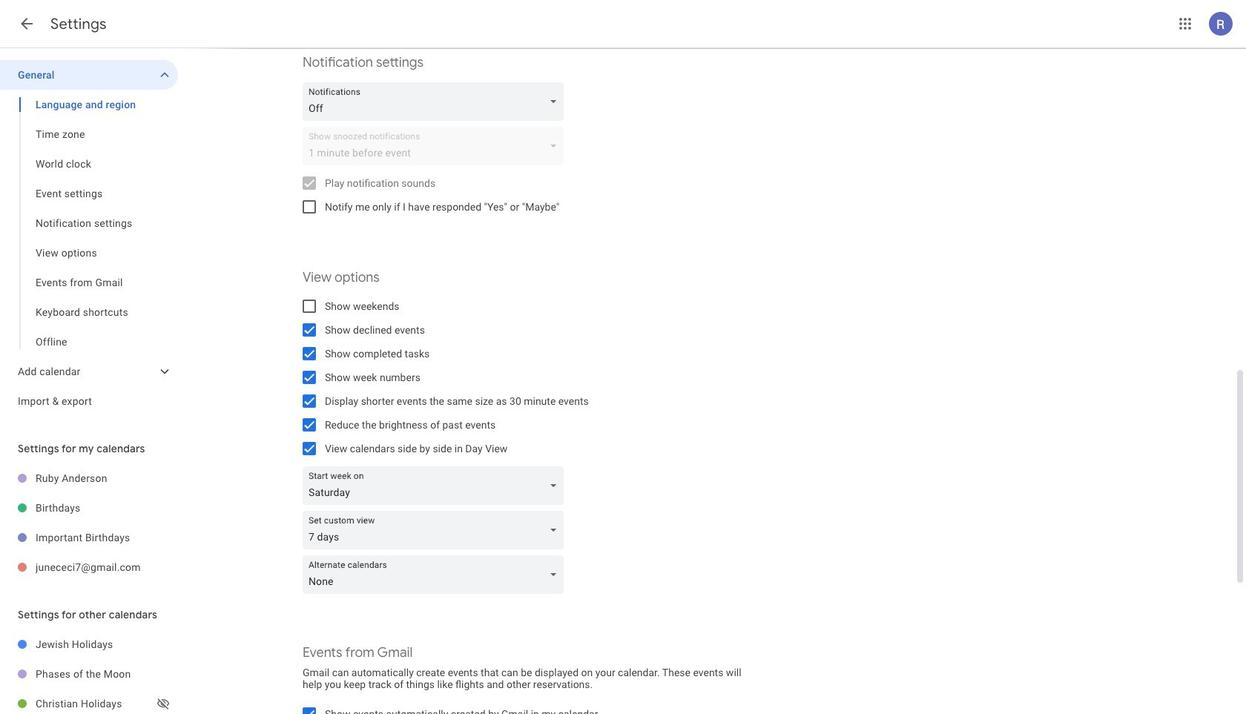 Task type: describe. For each thing, give the bounding box(es) containing it.
junececi7@gmail.com tree item
[[0, 553, 178, 582]]

1 tree from the top
[[0, 60, 178, 416]]

christian holidays tree item
[[0, 689, 178, 714]]

important birthdays tree item
[[0, 523, 178, 553]]

2 tree from the top
[[0, 464, 178, 582]]

jewish holidays tree item
[[0, 630, 178, 659]]



Task type: locate. For each thing, give the bounding box(es) containing it.
2 vertical spatial tree
[[0, 630, 178, 714]]

phases of the moon tree item
[[0, 659, 178, 689]]

ruby anderson tree item
[[0, 464, 178, 493]]

tree
[[0, 60, 178, 416], [0, 464, 178, 582], [0, 630, 178, 714]]

go back image
[[18, 15, 36, 33]]

1 vertical spatial tree
[[0, 464, 178, 582]]

group
[[0, 90, 178, 357]]

0 vertical spatial tree
[[0, 60, 178, 416]]

3 tree from the top
[[0, 630, 178, 714]]

None field
[[303, 82, 570, 121], [303, 467, 570, 505], [303, 511, 570, 550], [303, 556, 570, 594], [303, 82, 570, 121], [303, 467, 570, 505], [303, 511, 570, 550], [303, 556, 570, 594]]

general tree item
[[0, 60, 178, 90]]

heading
[[50, 15, 107, 33]]

birthdays tree item
[[0, 493, 178, 523]]



Task type: vqa. For each thing, say whether or not it's contained in the screenshot.
cell in the March 2024 grid
no



